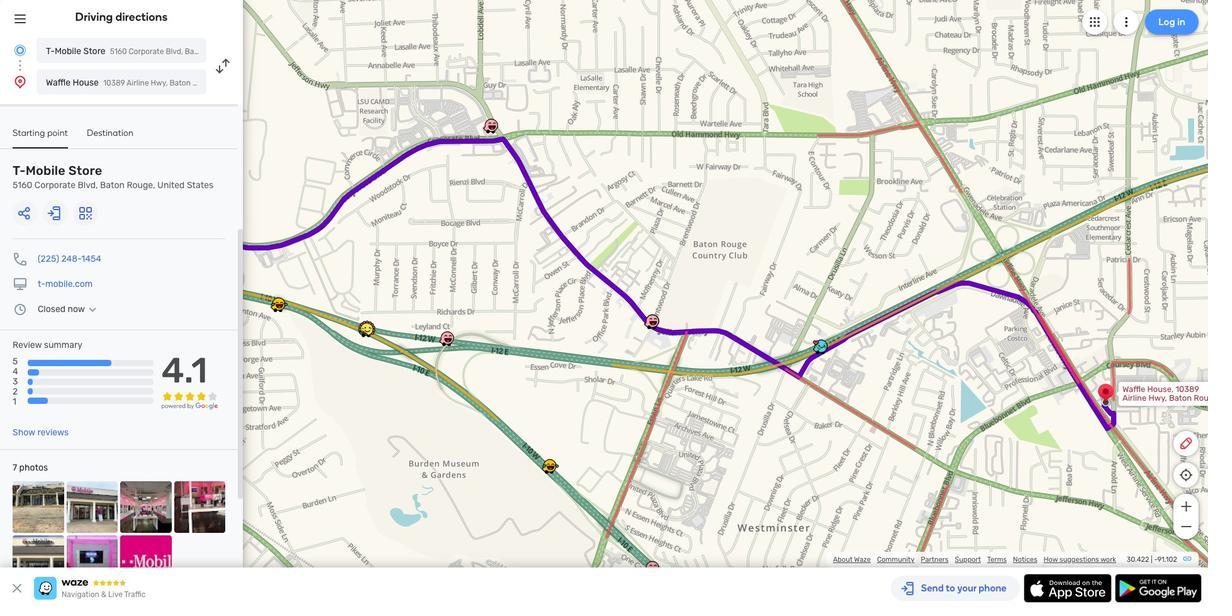 Task type: vqa. For each thing, say whether or not it's contained in the screenshot.
the topmost AT
no



Task type: locate. For each thing, give the bounding box(es) containing it.
1 vertical spatial united
[[157, 180, 185, 191]]

0 vertical spatial 5160
[[110, 47, 127, 56]]

1 vertical spatial mobile
[[26, 163, 65, 178]]

directions
[[116, 10, 168, 24]]

5160 down starting point button
[[13, 180, 32, 191]]

0 vertical spatial store
[[83, 46, 106, 57]]

0 horizontal spatial waffle
[[46, 77, 71, 88]]

closed
[[38, 304, 66, 315]]

2 vertical spatial united
[[152, 249, 177, 259]]

t- right current location icon
[[46, 46, 55, 57]]

rouge, inside t-mobile store, 5160 corporate blvd, baton rouge, united states
[[123, 249, 150, 259]]

states
[[259, 47, 282, 56], [187, 180, 214, 191], [179, 249, 204, 259]]

link image
[[1183, 554, 1193, 564]]

t-mobile.com
[[38, 279, 93, 290]]

2 vertical spatial t-
[[123, 232, 132, 241]]

store up house
[[83, 46, 106, 57]]

30.422 | -91.102
[[1128, 556, 1178, 564]]

(225)
[[38, 254, 59, 264]]

corporate
[[129, 47, 164, 56], [35, 180, 76, 191], [123, 241, 162, 250]]

image 6 of t-mobile store, baton rouge image
[[66, 536, 118, 587]]

hwy,
[[1149, 394, 1168, 403]]

community link
[[878, 556, 915, 564]]

support
[[956, 556, 982, 564]]

store
[[83, 46, 106, 57], [68, 163, 102, 178]]

image 1 of t-mobile store, baton rouge image
[[13, 482, 64, 533]]

5160 inside t-mobile store, 5160 corporate blvd, baton rouge, united states
[[183, 232, 201, 241]]

t-
[[38, 279, 45, 290]]

starting point
[[13, 128, 68, 139]]

t- left store,
[[123, 232, 132, 241]]

0 vertical spatial t-
[[46, 46, 55, 57]]

5160 up "waffle house" button
[[110, 47, 127, 56]]

0 horizontal spatial 5160
[[13, 180, 32, 191]]

1 vertical spatial t-mobile store 5160 corporate blvd, baton rouge, united states
[[13, 163, 214, 191]]

image 7 of t-mobile store, baton rouge image
[[120, 536, 172, 587]]

mobile left store,
[[132, 232, 156, 241]]

mobile.com
[[45, 279, 93, 290]]

waffle left house
[[46, 77, 71, 88]]

review
[[13, 340, 42, 351]]

notices link
[[1014, 556, 1038, 564]]

rouge,
[[208, 47, 232, 56], [127, 180, 155, 191], [123, 249, 150, 259]]

0 vertical spatial waffle
[[46, 77, 71, 88]]

terms
[[988, 556, 1007, 564]]

chevron down image
[[85, 305, 100, 315]]

1 vertical spatial waffle
[[1123, 385, 1146, 394]]

t-mobile store, 5160 corporate blvd, baton rouge, united states
[[123, 232, 207, 259]]

t-mobile store 5160 corporate blvd, baton rouge, united states down directions
[[46, 46, 282, 57]]

house
[[73, 77, 99, 88]]

mobile down starting point button
[[26, 163, 65, 178]]

waffle inside "waffle house, 10389 airline hwy, baton ro"
[[1123, 385, 1146, 394]]

community
[[878, 556, 915, 564]]

2 vertical spatial rouge,
[[123, 249, 150, 259]]

about waze link
[[834, 556, 871, 564]]

1454
[[81, 254, 101, 264]]

review summary
[[13, 340, 83, 351]]

baton
[[185, 47, 206, 56], [100, 180, 125, 191], [184, 241, 207, 250], [1170, 394, 1193, 403]]

(225) 248-1454
[[38, 254, 101, 264]]

2 horizontal spatial t-
[[123, 232, 132, 241]]

1 vertical spatial store
[[68, 163, 102, 178]]

partners
[[921, 556, 949, 564]]

t-mobile store 5160 corporate blvd, baton rouge, united states
[[46, 46, 282, 57], [13, 163, 214, 191]]

|
[[1152, 556, 1153, 564]]

computer image
[[13, 277, 28, 292]]

t-
[[46, 46, 55, 57], [13, 163, 26, 178], [123, 232, 132, 241]]

waffle house
[[46, 77, 99, 88]]

2 horizontal spatial 5160
[[183, 232, 201, 241]]

5
[[13, 356, 18, 367]]

0 vertical spatial united
[[234, 47, 258, 56]]

now
[[68, 304, 85, 315]]

5160 right store,
[[183, 232, 201, 241]]

91.102
[[1158, 556, 1178, 564]]

united inside t-mobile store, 5160 corporate blvd, baton rouge, united states
[[152, 249, 177, 259]]

mobile
[[55, 46, 81, 57], [26, 163, 65, 178], [132, 232, 156, 241]]

2 vertical spatial mobile
[[132, 232, 156, 241]]

united
[[234, 47, 258, 56], [157, 180, 185, 191], [152, 249, 177, 259]]

-
[[1155, 556, 1158, 564]]

t-mobile store 5160 corporate blvd, baton rouge, united states down destination button
[[13, 163, 214, 191]]

0 vertical spatial blvd,
[[166, 47, 183, 56]]

2 vertical spatial states
[[179, 249, 204, 259]]

waffle
[[46, 77, 71, 88], [1123, 385, 1146, 394]]

2 vertical spatial 5160
[[183, 232, 201, 241]]

states inside t-mobile store, 5160 corporate blvd, baton rouge, united states
[[179, 249, 204, 259]]

2 vertical spatial corporate
[[123, 241, 162, 250]]

mobile inside t-mobile store, 5160 corporate blvd, baton rouge, united states
[[132, 232, 156, 241]]

support link
[[956, 556, 982, 564]]

5160
[[110, 47, 127, 56], [13, 180, 32, 191], [183, 232, 201, 241]]

7
[[13, 463, 17, 474]]

0 vertical spatial t-mobile store 5160 corporate blvd, baton rouge, united states
[[46, 46, 282, 57]]

waffle for waffle house
[[46, 77, 71, 88]]

mobile up the waffle house
[[55, 46, 81, 57]]

0 horizontal spatial t-
[[13, 163, 26, 178]]

image 2 of t-mobile store, baton rouge image
[[66, 482, 118, 533]]

waffle inside button
[[46, 77, 71, 88]]

store down destination button
[[68, 163, 102, 178]]

1 vertical spatial t-
[[13, 163, 26, 178]]

blvd,
[[166, 47, 183, 56], [78, 180, 98, 191], [164, 241, 182, 250]]

waffle house, 10389 airline hwy, baton ro
[[1123, 385, 1209, 412]]

waffle left hwy,
[[1123, 385, 1146, 394]]

1
[[13, 397, 16, 408]]

driving
[[75, 10, 113, 24]]

notices
[[1014, 556, 1038, 564]]

partners link
[[921, 556, 949, 564]]

t- inside t-mobile store, 5160 corporate blvd, baton rouge, united states
[[123, 232, 132, 241]]

2 vertical spatial blvd,
[[164, 241, 182, 250]]

1 horizontal spatial waffle
[[1123, 385, 1146, 394]]

t- down starting
[[13, 163, 26, 178]]



Task type: describe. For each thing, give the bounding box(es) containing it.
30.422
[[1128, 556, 1150, 564]]

image 5 of t-mobile store, baton rouge image
[[13, 536, 64, 587]]

about
[[834, 556, 853, 564]]

call image
[[13, 252, 28, 267]]

show
[[13, 428, 35, 438]]

how suggestions work link
[[1044, 556, 1117, 564]]

driving directions
[[75, 10, 168, 24]]

navigation
[[62, 591, 99, 599]]

reviews
[[37, 428, 69, 438]]

current location image
[[13, 43, 28, 58]]

1 horizontal spatial 5160
[[110, 47, 127, 56]]

4
[[13, 367, 18, 377]]

t-mobile.com link
[[38, 279, 93, 290]]

baton inside "waffle house, 10389 airline hwy, baton ro"
[[1170, 394, 1193, 403]]

destination button
[[87, 128, 134, 147]]

0 vertical spatial rouge,
[[208, 47, 232, 56]]

suggestions
[[1060, 556, 1100, 564]]

point
[[47, 128, 68, 139]]

work
[[1101, 556, 1117, 564]]

pencil image
[[1179, 436, 1194, 451]]

clock image
[[13, 302, 28, 317]]

4.1
[[162, 350, 208, 392]]

how
[[1044, 556, 1059, 564]]

about waze community partners support terms notices how suggestions work
[[834, 556, 1117, 564]]

destination
[[87, 128, 134, 139]]

zoom out image
[[1179, 519, 1195, 535]]

1 vertical spatial 5160
[[13, 180, 32, 191]]

1 vertical spatial states
[[187, 180, 214, 191]]

0 vertical spatial states
[[259, 47, 282, 56]]

7 photos
[[13, 463, 48, 474]]

airline
[[1123, 394, 1147, 403]]

10389
[[1176, 385, 1200, 394]]

starting point button
[[13, 128, 68, 149]]

store,
[[158, 232, 181, 241]]

1 vertical spatial blvd,
[[78, 180, 98, 191]]

closed now button
[[38, 304, 100, 315]]

location image
[[13, 74, 28, 89]]

1 vertical spatial corporate
[[35, 180, 76, 191]]

photos
[[19, 463, 48, 474]]

waze
[[855, 556, 871, 564]]

3
[[13, 377, 18, 387]]

0 vertical spatial corporate
[[129, 47, 164, 56]]

0 vertical spatial mobile
[[55, 46, 81, 57]]

image 4 of t-mobile store, baton rouge image
[[174, 482, 225, 533]]

traffic
[[124, 591, 146, 599]]

closed now
[[38, 304, 85, 315]]

baton inside t-mobile store, 5160 corporate blvd, baton rouge, united states
[[184, 241, 207, 250]]

248-
[[61, 254, 81, 264]]

(225) 248-1454 link
[[38, 254, 101, 264]]

waffle house button
[[37, 69, 207, 94]]

corporate inside t-mobile store, 5160 corporate blvd, baton rouge, united states
[[123, 241, 162, 250]]

navigation & live traffic
[[62, 591, 146, 599]]

5 4 3 2 1
[[13, 356, 18, 408]]

1 vertical spatial rouge,
[[127, 180, 155, 191]]

x image
[[9, 581, 25, 596]]

starting
[[13, 128, 45, 139]]

image 3 of t-mobile store, baton rouge image
[[120, 482, 172, 533]]

show reviews
[[13, 428, 69, 438]]

1 horizontal spatial t-
[[46, 46, 55, 57]]

live
[[108, 591, 123, 599]]

&
[[101, 591, 107, 599]]

terms link
[[988, 556, 1007, 564]]

summary
[[44, 340, 83, 351]]

waffle for waffle house, 10389 airline hwy, baton ro
[[1123, 385, 1146, 394]]

blvd, inside t-mobile store, 5160 corporate blvd, baton rouge, united states
[[164, 241, 182, 250]]

house,
[[1148, 385, 1174, 394]]

zoom in image
[[1179, 499, 1195, 514]]

2
[[13, 387, 18, 398]]



